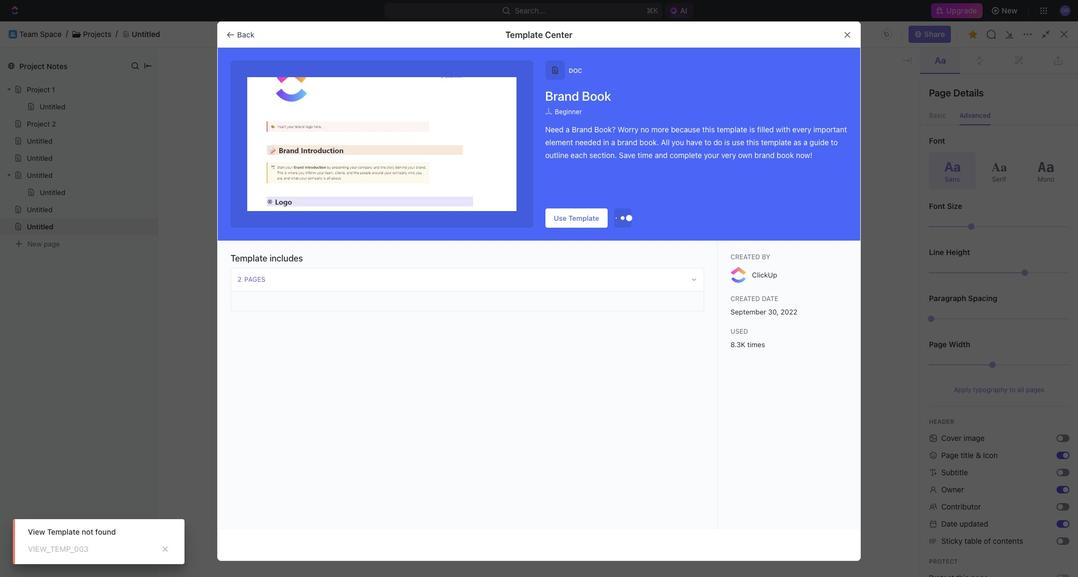 Task type: describe. For each thing, give the bounding box(es) containing it.
1 horizontal spatial project 1
[[795, 127, 825, 136]]

8.3k
[[731, 341, 746, 349]]

new page
[[27, 240, 60, 248]]

1 row from the top
[[150, 189, 1066, 207]]

0 vertical spatial favorites
[[471, 74, 508, 83]]

september
[[731, 308, 767, 317]]

outline
[[545, 151, 569, 160]]

very
[[722, 151, 737, 160]]

0 horizontal spatial project notes
[[19, 61, 68, 71]]

date
[[762, 295, 779, 303]]

my
[[184, 173, 195, 182]]

favorites button
[[4, 153, 41, 166]]

project notes inside 'project notes' link
[[486, 93, 533, 102]]

last
[[379, 126, 393, 135]]

name
[[383, 180, 400, 188]]

1 horizontal spatial to
[[831, 138, 838, 147]]

created date september 30, 2022
[[731, 295, 798, 317]]

project 1 link
[[775, 123, 1057, 141]]

e.g. Our platform will be undergoing maintenance on April 10th from 2:00 AM to 6:00 AM (EST). text field
[[351, 269, 719, 311]]

1 horizontal spatial pages
[[1027, 386, 1045, 394]]

need a brand book? worry no more because this template is filled with every important element needed in a brand book. all you have to do is use this template as a guide to outline each section. save time and complete your very own brand book now!
[[545, 125, 847, 160]]

serif
[[993, 175, 1007, 183]]

1 horizontal spatial this
[[747, 138, 759, 147]]

e.g. John Smith text field
[[357, 194, 713, 210]]

own
[[739, 151, 753, 160]]

email
[[421, 154, 439, 163]]

book?
[[595, 125, 616, 134]]

cover image
[[942, 434, 985, 443]]

add comment
[[354, 74, 402, 83]]

2 horizontal spatial to
[[1010, 386, 1016, 394]]

space for team space link for user group icon
[[40, 29, 62, 38]]

use template
[[554, 214, 599, 222]]

owner
[[942, 486, 965, 495]]

image
[[964, 434, 985, 443]]

customer
[[351, 180, 381, 188]]

4 mins ago
[[882, 211, 920, 220]]

upgrade
[[947, 6, 978, 15]]

paragraph spacing
[[929, 294, 998, 303]]

e.g. Informing them of a scheduled maintenance text field
[[357, 232, 713, 248]]

projects link
[[83, 29, 111, 39]]

0 horizontal spatial to
[[705, 138, 712, 147]]

template up view_temp_003
[[47, 528, 80, 537]]

email
[[351, 219, 368, 227]]

of
[[984, 537, 991, 546]]

in
[[603, 138, 609, 147]]

row containing project notes
[[150, 205, 1066, 226]]

template up 2 pages
[[231, 254, 268, 263]]

table containing project notes
[[150, 189, 1066, 226]]

filled
[[757, 125, 774, 134]]

section.
[[590, 151, 617, 160]]

4 mins ago cell
[[875, 206, 961, 225]]

project notes link
[[467, 89, 748, 106]]

⌘k
[[647, 6, 658, 15]]

0 horizontal spatial project 1
[[27, 85, 55, 94]]

clickup
[[752, 271, 778, 279]]

table
[[965, 537, 982, 546]]

0 vertical spatial is
[[750, 125, 755, 134]]

my docs button
[[181, 167, 217, 189]]

basic
[[929, 112, 947, 120]]

with
[[776, 125, 791, 134]]

dashboards link
[[4, 107, 132, 124]]

back
[[237, 30, 255, 39]]

upgrade link
[[932, 3, 983, 18]]

doc inside button
[[1054, 30, 1068, 39]]

workspace button
[[291, 167, 336, 189]]

favorites inside 'button'
[[9, 156, 37, 164]]

book
[[582, 89, 611, 104]]

space for team space link for user group image
[[46, 209, 68, 218]]

includes
[[270, 254, 303, 263]]

complete
[[670, 151, 702, 160]]

tab list containing my docs
[[163, 167, 419, 189]]

7
[[236, 211, 240, 220]]

view template not found
[[28, 528, 116, 537]]

updated
[[960, 520, 989, 529]]

customer name *
[[351, 180, 405, 188]]

2 pages
[[238, 276, 265, 284]]

4 cell from the left
[[1047, 206, 1066, 225]]

project notes inside table
[[175, 211, 223, 220]]

30,
[[769, 308, 779, 317]]

template includes
[[231, 254, 303, 263]]

* for email purpose
[[397, 219, 400, 227]]

4
[[882, 211, 886, 220]]

my docs
[[184, 173, 215, 182]]

by
[[762, 253, 771, 261]]

Search by name... text field
[[895, 168, 1030, 184]]

back button
[[222, 26, 261, 43]]

updated:
[[395, 126, 427, 135]]

details
[[954, 87, 984, 99]]

contributor
[[942, 503, 982, 512]]

cover
[[942, 434, 962, 443]]

0 vertical spatial 1
[[52, 85, 55, 94]]

used 8.3k times
[[731, 328, 765, 349]]

page for page title & icon
[[942, 451, 959, 460]]

time
[[638, 151, 653, 160]]

element
[[545, 138, 573, 147]]

0 vertical spatial template
[[717, 125, 748, 134]]

2 horizontal spatial a
[[804, 138, 808, 147]]

font for font size
[[929, 202, 946, 211]]

date
[[942, 520, 958, 529]]

invite
[[28, 561, 47, 570]]

sans
[[945, 175, 960, 183]]

needed
[[575, 138, 601, 147]]

brand inside need a brand book? worry no more because this template is filled with every important element needed in a brand book. all you have to do is use this template as a guide to outline each section. save time and complete your very own brand book now!
[[572, 125, 593, 134]]

ago
[[907, 211, 920, 220]]

not
[[82, 528, 93, 537]]

contents
[[993, 537, 1024, 546]]

guide
[[810, 138, 829, 147]]

notes inside row
[[202, 211, 223, 220]]

save
[[619, 151, 636, 160]]

title
[[961, 451, 974, 460]]

sidebar navigation
[[0, 21, 137, 578]]

advanced
[[960, 112, 991, 120]]

created for created by
[[731, 253, 760, 261]]

more
[[652, 125, 669, 134]]

1 vertical spatial 2
[[238, 276, 242, 284]]

each
[[571, 151, 588, 160]]

new for new
[[1002, 6, 1018, 15]]



Task type: locate. For each thing, give the bounding box(es) containing it.
1 vertical spatial this
[[747, 138, 759, 147]]

0 horizontal spatial projects
[[83, 29, 111, 38]]

1 horizontal spatial favorites
[[471, 74, 508, 83]]

private button
[[257, 167, 287, 189]]

created for created date september 30, 2022
[[731, 295, 760, 303]]

is right "do"
[[725, 138, 730, 147]]

1 horizontal spatial new
[[1002, 6, 1018, 15]]

1 vertical spatial team space link
[[26, 205, 130, 222]]

3 column header from the left
[[789, 189, 875, 207]]

all
[[1018, 386, 1025, 394]]

typography
[[974, 386, 1008, 394]]

new doc button
[[1030, 26, 1074, 43]]

*
[[402, 180, 405, 188], [397, 219, 400, 227]]

1 vertical spatial new
[[1036, 30, 1052, 39]]

2 column header from the left
[[665, 189, 789, 207]]

search docs button
[[959, 26, 1025, 43]]

times
[[748, 341, 765, 349]]

1 horizontal spatial is
[[750, 125, 755, 134]]

* right purpose in the left top of the page
[[397, 219, 400, 227]]

font for font
[[929, 136, 946, 145]]

* for customer name
[[402, 180, 405, 188]]

header
[[929, 419, 955, 426]]

to down important
[[831, 138, 838, 147]]

brand
[[618, 138, 638, 147], [755, 151, 775, 160]]

user group image
[[10, 32, 16, 36]]

0 vertical spatial *
[[402, 180, 405, 188]]

1 vertical spatial team space
[[26, 209, 68, 218]]

0 horizontal spatial a
[[566, 125, 570, 134]]

a right in
[[612, 138, 616, 147]]

0 vertical spatial 2
[[52, 120, 56, 128]]

project 1
[[27, 85, 55, 94], [795, 127, 825, 136]]

all
[[661, 138, 670, 147]]

team space up the new page
[[26, 209, 68, 218]]

team space link for user group image
[[26, 205, 130, 222]]

home link
[[4, 52, 132, 69]]

column header left my docs button
[[150, 189, 162, 207]]

1 horizontal spatial projects
[[575, 211, 603, 220]]

user group image
[[11, 210, 19, 217]]

no
[[641, 125, 650, 134]]

1 cell from the left
[[150, 206, 162, 225]]

shared button
[[222, 167, 252, 189]]

page title & icon
[[942, 451, 998, 460]]

brand up save
[[618, 138, 638, 147]]

2 vertical spatial new
[[27, 240, 42, 248]]

team right user group image
[[26, 209, 44, 218]]

mins
[[888, 211, 905, 220]]

page for page width
[[929, 340, 947, 349]]

0 horizontal spatial this
[[703, 125, 715, 134]]

page up basic
[[929, 87, 952, 99]]

1 horizontal spatial a
[[612, 138, 616, 147]]

projects up home link
[[83, 29, 111, 38]]

* right name at the left
[[402, 180, 405, 188]]

0 horizontal spatial favorites
[[9, 156, 37, 164]]

team right user group icon
[[19, 29, 38, 38]]

2 horizontal spatial project notes
[[486, 93, 533, 102]]

tab list
[[163, 167, 419, 189]]

slider
[[969, 224, 975, 230], [1022, 270, 1029, 276], [928, 316, 935, 323], [990, 362, 996, 369]]

width
[[949, 340, 971, 349]]

team for user group icon
[[19, 29, 38, 38]]

1 vertical spatial template
[[761, 138, 792, 147]]

docs inside sidebar navigation
[[26, 92, 44, 101]]

1 vertical spatial notes
[[513, 93, 533, 102]]

created left by
[[731, 253, 760, 261]]

team space link up home
[[19, 29, 62, 39]]

1 vertical spatial brand
[[572, 125, 593, 134]]

customer
[[386, 154, 419, 163]]

row
[[150, 189, 1066, 207], [150, 205, 1066, 226]]

comment
[[369, 74, 402, 83]]

found
[[95, 528, 116, 537]]

1 horizontal spatial *
[[402, 180, 405, 188]]

team inside sidebar navigation
[[26, 209, 44, 218]]

2 down docs link
[[52, 120, 56, 128]]

1 vertical spatial page
[[929, 340, 947, 349]]

0 horizontal spatial *
[[397, 219, 400, 227]]

have
[[686, 138, 703, 147]]

used
[[731, 328, 749, 336]]

last updated:
[[379, 126, 427, 135]]

new button
[[987, 2, 1024, 19]]

2 vertical spatial page
[[942, 451, 959, 460]]

height
[[946, 248, 971, 257]]

1 vertical spatial projects
[[575, 211, 603, 220]]

1 vertical spatial created
[[731, 295, 760, 303]]

0 horizontal spatial 1
[[52, 85, 55, 94]]

3 cell from the left
[[789, 206, 875, 225]]

created by
[[731, 253, 771, 261]]

font
[[929, 136, 946, 145], [929, 202, 946, 211]]

0 horizontal spatial is
[[725, 138, 730, 147]]

team space for user group image
[[26, 209, 68, 218]]

project 2
[[27, 120, 56, 128]]

1 horizontal spatial 2
[[238, 276, 242, 284]]

2 horizontal spatial new
[[1036, 30, 1052, 39]]

0 horizontal spatial notes
[[47, 61, 68, 71]]

0 horizontal spatial brand
[[618, 138, 638, 147]]

to left the all
[[1010, 386, 1016, 394]]

template
[[717, 125, 748, 134], [761, 138, 792, 147]]

project inside table
[[175, 211, 200, 220]]

projects inside row
[[575, 211, 603, 220]]

brand book
[[545, 89, 611, 104]]

1 horizontal spatial project notes
[[175, 211, 223, 220]]

0 vertical spatial brand
[[545, 89, 579, 104]]

purpose
[[369, 219, 395, 227]]

column header down now!
[[789, 189, 875, 207]]

a right the as
[[804, 138, 808, 147]]

0 vertical spatial doc
[[1054, 30, 1068, 39]]

created up september
[[731, 295, 760, 303]]

1 horizontal spatial brand
[[755, 151, 775, 160]]

search...
[[515, 6, 545, 15]]

search
[[974, 30, 999, 39]]

page
[[929, 87, 952, 99], [929, 340, 947, 349], [942, 451, 959, 460]]

2 vertical spatial notes
[[202, 211, 223, 220]]

1 vertical spatial team
[[26, 209, 44, 218]]

cell
[[150, 206, 162, 225], [665, 206, 789, 225], [789, 206, 875, 225], [1047, 206, 1066, 225]]

line height
[[929, 248, 971, 257]]

page down cover
[[942, 451, 959, 460]]

1 vertical spatial pages
[[1027, 386, 1045, 394]]

shared
[[224, 173, 250, 182]]

sticky table of contents
[[942, 537, 1024, 546]]

write customer email
[[366, 154, 439, 163]]

1 vertical spatial doc
[[569, 67, 582, 74]]

0 vertical spatial created
[[731, 253, 760, 261]]

2 down the template includes
[[238, 276, 242, 284]]

pages right the all
[[1027, 386, 1045, 394]]

1 vertical spatial is
[[725, 138, 730, 147]]

team space link up page
[[26, 205, 130, 222]]

1 up dashboards
[[52, 85, 55, 94]]

team space link
[[19, 29, 62, 39], [26, 205, 130, 222]]

brand up needed
[[572, 125, 593, 134]]

apply
[[954, 386, 972, 394]]

archived button
[[383, 167, 419, 189]]

2 row from the top
[[150, 205, 1066, 226]]

0 horizontal spatial pages
[[244, 276, 265, 284]]

apply typography to all pages
[[954, 386, 1045, 394]]

template up use
[[717, 125, 748, 134]]

0 vertical spatial notes
[[47, 61, 68, 71]]

new for new doc
[[1036, 30, 1052, 39]]

home
[[26, 56, 46, 65]]

you
[[672, 138, 684, 147]]

view_temp_003
[[28, 545, 88, 554]]

0 vertical spatial space
[[40, 29, 62, 38]]

new right "search docs"
[[1036, 30, 1052, 39]]

this right use
[[747, 138, 759, 147]]

this up "do"
[[703, 125, 715, 134]]

2
[[52, 120, 56, 128], [238, 276, 242, 284]]

2 cell from the left
[[665, 206, 789, 225]]

new up "search docs"
[[1002, 6, 1018, 15]]

page left width
[[929, 340, 947, 349]]

template right use
[[569, 214, 599, 222]]

worry
[[618, 125, 639, 134]]

1 vertical spatial project notes
[[486, 93, 533, 102]]

1 vertical spatial font
[[929, 202, 946, 211]]

every
[[793, 125, 812, 134]]

0 vertical spatial team
[[19, 29, 38, 38]]

team space up home
[[19, 29, 62, 38]]

spaces
[[9, 174, 31, 182]]

is left filled
[[750, 125, 755, 134]]

page for page details
[[929, 87, 952, 99]]

assigned
[[343, 173, 376, 182]]

font size
[[929, 202, 963, 211]]

to left "do"
[[705, 138, 712, 147]]

0 vertical spatial team space link
[[19, 29, 62, 39]]

1 vertical spatial favorites
[[9, 156, 37, 164]]

dashboards
[[26, 111, 67, 120]]

0 vertical spatial page
[[929, 87, 952, 99]]

doc
[[1054, 30, 1068, 39], [569, 67, 582, 74]]

space inside sidebar navigation
[[46, 209, 68, 218]]

0 vertical spatial new
[[1002, 6, 1018, 15]]

brand right own
[[755, 151, 775, 160]]

0 vertical spatial pages
[[244, 276, 265, 284]]

column header down the 'very'
[[665, 189, 789, 207]]

template down 'with'
[[761, 138, 792, 147]]

0 horizontal spatial template
[[717, 125, 748, 134]]

space up home
[[40, 29, 62, 38]]

2 horizontal spatial notes
[[513, 93, 533, 102]]

docs inside tab list
[[197, 173, 215, 182]]

brand up beginner
[[545, 89, 579, 104]]

pages down the template includes
[[244, 276, 265, 284]]

2022
[[781, 308, 798, 317]]

team for user group image
[[26, 209, 44, 218]]

write
[[366, 154, 384, 163]]

team space link for user group icon
[[19, 29, 62, 39]]

team space for user group icon
[[19, 29, 62, 38]]

1 horizontal spatial doc
[[1054, 30, 1068, 39]]

size
[[948, 202, 963, 211]]

assigned button
[[340, 167, 378, 189]]

1 font from the top
[[929, 136, 946, 145]]

page details
[[929, 87, 984, 99]]

team space inside sidebar navigation
[[26, 209, 68, 218]]

need
[[545, 125, 564, 134]]

do
[[714, 138, 723, 147]]

1 vertical spatial brand
[[755, 151, 775, 160]]

1 horizontal spatial 1
[[821, 127, 825, 136]]

2 created from the top
[[731, 295, 760, 303]]

&
[[976, 451, 982, 460]]

0 vertical spatial this
[[703, 125, 715, 134]]

space up page
[[46, 209, 68, 218]]

table
[[150, 189, 1066, 226]]

2 vertical spatial project notes
[[175, 211, 223, 220]]

2 font from the top
[[929, 202, 946, 211]]

1 vertical spatial space
[[46, 209, 68, 218]]

0 vertical spatial team space
[[19, 29, 62, 38]]

1 created from the top
[[731, 253, 760, 261]]

0 horizontal spatial new
[[27, 240, 42, 248]]

a right need
[[566, 125, 570, 134]]

0 vertical spatial font
[[929, 136, 946, 145]]

1 up guide
[[821, 127, 825, 136]]

project 1 up guide
[[795, 127, 825, 136]]

docs
[[156, 30, 174, 39], [1001, 30, 1019, 39], [26, 92, 44, 101], [197, 173, 215, 182]]

created inside created date september 30, 2022
[[731, 295, 760, 303]]

0 vertical spatial projects
[[83, 29, 111, 38]]

1 vertical spatial *
[[397, 219, 400, 227]]

font left size
[[929, 202, 946, 211]]

new left page
[[27, 240, 42, 248]]

as
[[794, 138, 802, 147]]

subtitle
[[942, 468, 968, 478]]

new for new page
[[27, 240, 42, 248]]

use
[[732, 138, 745, 147]]

column header
[[150, 189, 162, 207], [665, 189, 789, 207], [789, 189, 875, 207]]

1 vertical spatial project 1
[[795, 127, 825, 136]]

0 vertical spatial brand
[[618, 138, 638, 147]]

projects right use
[[575, 211, 603, 220]]

1 horizontal spatial notes
[[202, 211, 223, 220]]

0 vertical spatial project 1
[[27, 85, 55, 94]]

because
[[671, 125, 701, 134]]

0 vertical spatial project notes
[[19, 61, 68, 71]]

0 horizontal spatial 2
[[52, 120, 56, 128]]

created
[[731, 253, 760, 261], [731, 295, 760, 303]]

to
[[705, 138, 712, 147], [831, 138, 838, 147], [1010, 386, 1016, 394]]

project 1 up dashboards
[[27, 85, 55, 94]]

font down basic
[[929, 136, 946, 145]]

brand
[[545, 89, 579, 104], [572, 125, 593, 134]]

1 vertical spatial 1
[[821, 127, 825, 136]]

0 horizontal spatial doc
[[569, 67, 582, 74]]

your
[[704, 151, 720, 160]]

1 horizontal spatial template
[[761, 138, 792, 147]]

1 column header from the left
[[150, 189, 162, 207]]

paragraph
[[929, 294, 967, 303]]

template down search... on the top of page
[[506, 30, 543, 39]]

icon
[[984, 451, 998, 460]]



Task type: vqa. For each thing, say whether or not it's contained in the screenshot.
Search Dashboards
no



